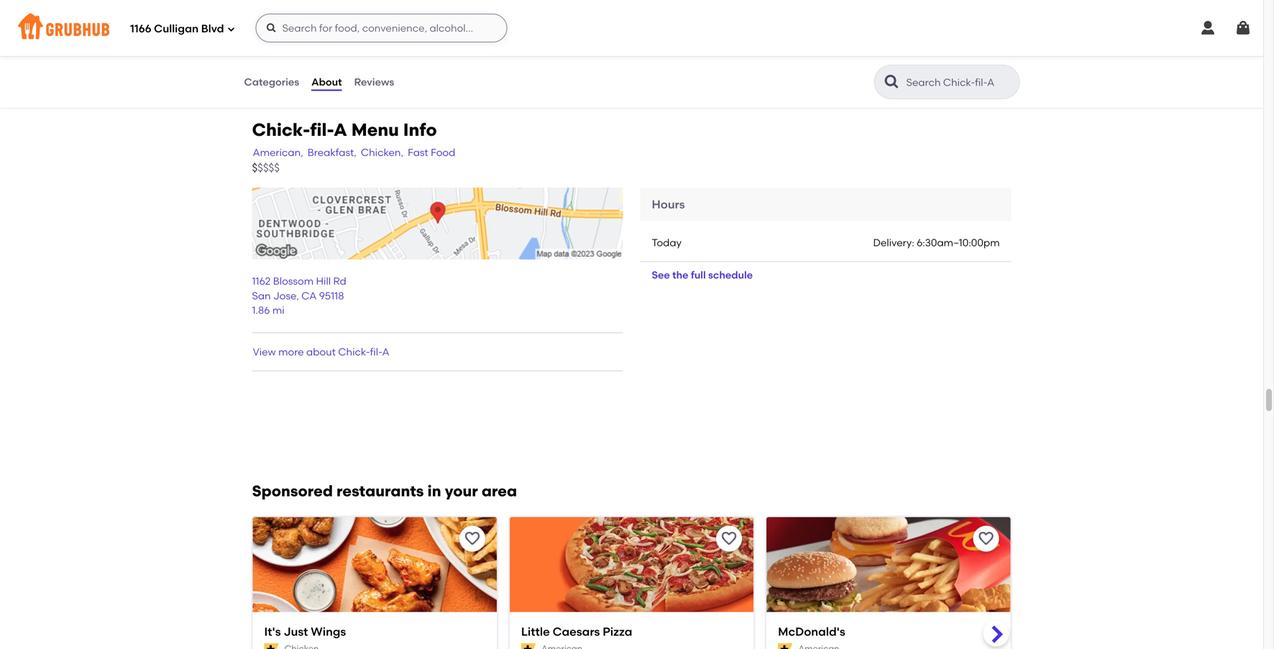 Task type: locate. For each thing, give the bounding box(es) containing it.
hill
[[316, 275, 331, 287]]

1 vertical spatial chick-
[[338, 346, 370, 358]]

save this restaurant image for it's just wings
[[464, 530, 481, 548]]

0 horizontal spatial subscription pass image
[[264, 643, 279, 649]]

0 horizontal spatial svg image
[[227, 25, 236, 33]]

1 horizontal spatial save this restaurant image
[[978, 530, 995, 548]]

blvd
[[201, 22, 224, 35]]

menu
[[351, 119, 399, 140]]

wings
[[311, 625, 346, 639]]

svg image left svg image
[[1199, 19, 1217, 37]]

the
[[672, 269, 689, 281]]

subscription pass image down mcdonald's
[[778, 643, 793, 649]]

fast food button
[[407, 144, 456, 160]]

it's just wings logo image
[[253, 517, 497, 638]]

rd
[[333, 275, 346, 287]]

1 horizontal spatial a
[[382, 346, 389, 358]]

view more about chick-fil-a
[[253, 346, 389, 358]]

see
[[652, 269, 670, 281]]

a right 'about'
[[382, 346, 389, 358]]

save this restaurant image
[[464, 530, 481, 548], [978, 530, 995, 548]]

0 vertical spatial a
[[334, 119, 347, 140]]

delivery: 6:30am–10:00pm
[[873, 236, 1000, 249]]

a up breakfast,
[[334, 119, 347, 140]]

american, breakfast, chicken, fast food
[[253, 146, 455, 158]]

chicken, button
[[360, 144, 404, 160]]

1 horizontal spatial subscription pass image
[[521, 643, 536, 649]]

schedule
[[708, 269, 753, 281]]

save this restaurant image for mcdonald's
[[978, 530, 995, 548]]

little caesars pizza logo image
[[510, 517, 754, 638]]

sponsored
[[252, 482, 333, 501]]

see the full schedule button
[[640, 262, 764, 288]]

2 horizontal spatial subscription pass image
[[778, 643, 793, 649]]

chick-fil-a menu info
[[252, 119, 437, 140]]

6:30am–10:00pm
[[917, 236, 1000, 249]]

1 horizontal spatial save this restaurant button
[[716, 526, 742, 552]]

fil- up breakfast,
[[310, 119, 334, 140]]

american, button
[[252, 144, 304, 160]]

breakfast, button
[[307, 144, 357, 160]]

svg image up 'categories' at top left
[[266, 22, 277, 34]]

0 horizontal spatial save this restaurant image
[[464, 530, 481, 548]]

reviews button
[[353, 56, 395, 108]]

today
[[652, 236, 682, 249]]

subscription pass image down "it's"
[[264, 643, 279, 649]]

categories
[[244, 76, 299, 88]]

0 vertical spatial fil-
[[310, 119, 334, 140]]

0 vertical spatial chick-
[[252, 119, 310, 140]]

1 vertical spatial a
[[382, 346, 389, 358]]

1 subscription pass image from the left
[[264, 643, 279, 649]]

ca
[[302, 290, 317, 302]]

svg image
[[1199, 19, 1217, 37], [266, 22, 277, 34], [227, 25, 236, 33]]

subscription pass image for little
[[521, 643, 536, 649]]

fil- right 'about'
[[370, 346, 382, 358]]

2 save this restaurant image from the left
[[978, 530, 995, 548]]

chick- up american, on the top left
[[252, 119, 310, 140]]

chick- right 'about'
[[338, 346, 370, 358]]

subscription pass image
[[264, 643, 279, 649], [521, 643, 536, 649], [778, 643, 793, 649]]

1 save this restaurant button from the left
[[459, 526, 485, 552]]

svg image right blvd
[[227, 25, 236, 33]]

1 horizontal spatial fil-
[[370, 346, 382, 358]]

chick-
[[252, 119, 310, 140], [338, 346, 370, 358]]

view
[[253, 346, 276, 358]]

1 vertical spatial fil-
[[370, 346, 382, 358]]

delivery:
[[873, 236, 914, 249]]

subscription pass image for it's
[[264, 643, 279, 649]]

just
[[284, 625, 308, 639]]

subscription pass image down little
[[521, 643, 536, 649]]

save this restaurant button
[[459, 526, 485, 552], [716, 526, 742, 552], [973, 526, 999, 552]]

1166
[[130, 22, 151, 35]]

2 subscription pass image from the left
[[521, 643, 536, 649]]

jose
[[273, 290, 297, 302]]

3 save this restaurant button from the left
[[973, 526, 999, 552]]

2 save this restaurant button from the left
[[716, 526, 742, 552]]

a
[[334, 119, 347, 140], [382, 346, 389, 358]]

0 horizontal spatial fil-
[[310, 119, 334, 140]]

save this restaurant image
[[721, 530, 738, 548]]

culligan
[[154, 22, 199, 35]]

it's just wings
[[264, 625, 346, 639]]

save this restaurant button for pizza
[[716, 526, 742, 552]]

0 horizontal spatial save this restaurant button
[[459, 526, 485, 552]]

more
[[278, 346, 304, 358]]

0 horizontal spatial a
[[334, 119, 347, 140]]

1 save this restaurant image from the left
[[464, 530, 481, 548]]

2 horizontal spatial save this restaurant button
[[973, 526, 999, 552]]

fil-
[[310, 119, 334, 140], [370, 346, 382, 358]]



Task type: describe. For each thing, give the bounding box(es) containing it.
little
[[521, 625, 550, 639]]

search icon image
[[883, 73, 901, 91]]

sponsored restaurants in your area
[[252, 482, 517, 501]]

mcdonald's logo image
[[767, 517, 1011, 638]]

about
[[311, 76, 342, 88]]

,
[[297, 290, 299, 302]]

mcdonald's
[[778, 625, 845, 639]]

reviews
[[354, 76, 394, 88]]

it's
[[264, 625, 281, 639]]

svg image
[[1235, 19, 1252, 37]]

$$$$$
[[252, 161, 280, 174]]

about button
[[311, 56, 343, 108]]

info
[[403, 119, 437, 140]]

about
[[306, 346, 336, 358]]

little caesars pizza link
[[521, 624, 742, 640]]

your
[[445, 482, 478, 501]]

2 horizontal spatial svg image
[[1199, 19, 1217, 37]]

mcdonald's link
[[778, 624, 999, 640]]

1.86
[[252, 304, 270, 317]]

3 subscription pass image from the left
[[778, 643, 793, 649]]

$
[[252, 161, 258, 174]]

little caesars pizza
[[521, 625, 632, 639]]

0 horizontal spatial chick-
[[252, 119, 310, 140]]

95118
[[319, 290, 344, 302]]

san
[[252, 290, 271, 302]]

1162
[[252, 275, 271, 287]]

categories button
[[243, 56, 300, 108]]

restaurants
[[337, 482, 424, 501]]

Search Chick-fil-A search field
[[905, 76, 1015, 89]]

american,
[[253, 146, 303, 158]]

main navigation navigation
[[0, 0, 1263, 56]]

food
[[431, 146, 455, 158]]

1166 culligan blvd
[[130, 22, 224, 35]]

breakfast,
[[308, 146, 357, 158]]

it's just wings link
[[264, 624, 485, 640]]

in
[[428, 482, 441, 501]]

1162 blossom hill rd san jose , ca 95118 1.86 mi
[[252, 275, 346, 317]]

1 horizontal spatial svg image
[[266, 22, 277, 34]]

hours
[[652, 197, 685, 211]]

save this restaurant button for wings
[[459, 526, 485, 552]]

full
[[691, 269, 706, 281]]

blossom
[[273, 275, 314, 287]]

fast
[[408, 146, 428, 158]]

see the full schedule
[[652, 269, 753, 281]]

Search for food, convenience, alcohol... search field
[[256, 14, 507, 42]]

caesars
[[553, 625, 600, 639]]

area
[[482, 482, 517, 501]]

mi
[[272, 304, 285, 317]]

1 horizontal spatial chick-
[[338, 346, 370, 358]]

chicken,
[[361, 146, 403, 158]]

pizza
[[603, 625, 632, 639]]



Task type: vqa. For each thing, say whether or not it's contained in the screenshot.
About "button"
yes



